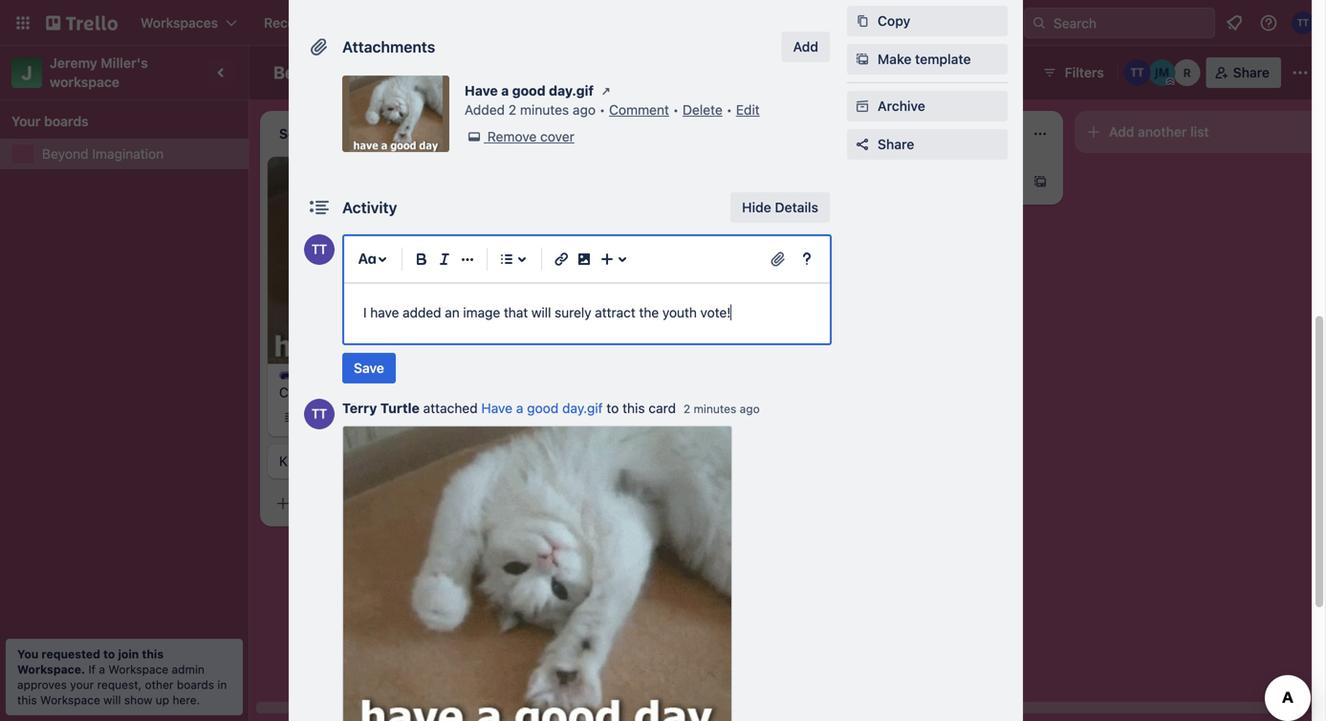 Task type: vqa. For each thing, say whether or not it's contained in the screenshot.
BEN NELSON'S WORKSPACE PREMIUM
no



Task type: describe. For each thing, give the bounding box(es) containing it.
delete
[[683, 102, 723, 118]]

you requested to join this workspace.
[[17, 648, 164, 676]]

image
[[463, 305, 500, 320]]

show
[[124, 693, 152, 707]]

kickoff
[[279, 453, 322, 469]]

add button
[[782, 32, 830, 62]]

you
[[17, 648, 39, 661]]

remove cover
[[488, 129, 575, 144]]

meeting
[[326, 453, 376, 469]]

boards inside your boards with 1 items element
[[44, 113, 89, 129]]

filters
[[1065, 65, 1104, 80]]

a inside the if a workspace admin approves your request, other boards in this workspace will show up here.
[[99, 663, 105, 676]]

lists image
[[495, 248, 518, 271]]

1 horizontal spatial workspace
[[108, 663, 169, 676]]

turtle
[[381, 400, 420, 416]]

ago inside terry turtle attached have a good day.gif to this card 2 minutes ago
[[740, 402, 760, 416]]

0 vertical spatial ago
[[573, 102, 596, 118]]

0 horizontal spatial imagination
[[92, 146, 164, 162]]

open help dialog image
[[796, 248, 819, 271]]

terry
[[342, 400, 377, 416]]

your
[[70, 678, 94, 692]]

add up "image"
[[570, 220, 595, 235]]

hide details
[[742, 199, 819, 215]]

create instagram link
[[279, 383, 501, 402]]

jeremy
[[50, 55, 97, 71]]

sm image for remove
[[465, 127, 484, 146]]

activity
[[342, 198, 397, 217]]

will inside the if a workspace admin approves your request, other boards in this workspace will show up here.
[[103, 693, 121, 707]]

make template
[[878, 51, 971, 67]]

edit
[[736, 102, 760, 118]]

0 vertical spatial create from template… image
[[1033, 174, 1048, 189]]

terry turtle (terryturtle) image left terry
[[304, 399, 335, 429]]

terry turtle (terryturtle) image left the text styles image
[[304, 234, 335, 265]]

2 minutes ago link
[[684, 402, 760, 416]]

0 vertical spatial minutes
[[520, 102, 569, 118]]

archive
[[878, 98, 926, 114]]

that
[[504, 305, 528, 320]]

terry turtle (terryturtle) image inside primary element
[[1292, 11, 1315, 34]]

1 vertical spatial workspace
[[40, 693, 100, 707]]

0 horizontal spatial share button
[[847, 129, 1008, 160]]

terry turtle attached have a good day.gif to this card 2 minutes ago
[[342, 400, 760, 416]]

sm image for copy
[[853, 11, 872, 31]]

0 vertical spatial good
[[512, 83, 546, 99]]

j
[[21, 61, 32, 84]]

workspace
[[50, 74, 120, 90]]

in
[[217, 678, 227, 692]]

up
[[156, 693, 169, 707]]

to inside "you requested to join this workspace."
[[103, 648, 115, 661]]

add a card for create from template… icon
[[570, 220, 638, 235]]

sm image for make
[[853, 50, 872, 69]]

youth
[[663, 305, 697, 320]]

hide details link
[[731, 192, 830, 223]]

comment
[[609, 102, 670, 118]]

a right 'attached'
[[516, 400, 524, 416]]

admin
[[172, 663, 205, 676]]

other
[[145, 678, 174, 692]]

beyond imagination inside 'beyond imagination' link
[[42, 146, 164, 162]]

added
[[465, 102, 505, 118]]

italic ⌘i image
[[433, 248, 456, 271]]

workspace.
[[17, 663, 85, 676]]

hide
[[742, 199, 772, 215]]

your boards
[[11, 113, 89, 129]]

card for create from template… icon
[[610, 220, 638, 235]]

added 2 minutes ago
[[465, 102, 596, 118]]

image image
[[573, 248, 596, 271]]

create from template… image
[[761, 220, 777, 235]]

save
[[354, 360, 384, 376]]

0 vertical spatial day.gif
[[549, 83, 594, 99]]

terry turtle (terryturtle) image right 'attached'
[[482, 406, 505, 429]]

add a card button for left create from template… image
[[268, 488, 482, 519]]

terry turtle (terryturtle) image
[[1125, 59, 1151, 86]]

remove
[[488, 129, 537, 144]]

approves
[[17, 678, 67, 692]]

kickoff meeting link
[[279, 452, 501, 471]]

have a good day.gif link
[[482, 400, 603, 416]]

Main content area, start typing to enter text. text field
[[363, 301, 811, 324]]

1 vertical spatial beyond
[[42, 146, 89, 162]]

r button
[[1174, 59, 1201, 86]]

imagination inside board name text box
[[339, 62, 437, 83]]

add another list button
[[1075, 111, 1327, 153]]

0 vertical spatial have
[[465, 83, 498, 99]]

1
[[329, 411, 334, 424]]

have a good day.gif
[[465, 83, 594, 99]]

vote!
[[701, 305, 731, 320]]

1 vertical spatial good
[[527, 400, 559, 416]]

show menu image
[[1291, 63, 1310, 82]]

a up editor toolbar toolbar
[[599, 220, 606, 235]]

jeremy miller's workspace
[[50, 55, 151, 90]]

miller's
[[101, 55, 148, 71]]

attach and insert link image
[[769, 250, 788, 269]]

primary element
[[0, 0, 1327, 46]]

beyond imagination inside board name text box
[[274, 62, 437, 83]]

attract
[[595, 305, 636, 320]]



Task type: locate. For each thing, give the bounding box(es) containing it.
editor toolbar toolbar
[[352, 244, 823, 275]]

instagram
[[324, 384, 386, 400]]

have right 'attached'
[[482, 400, 513, 416]]

add another list
[[1110, 124, 1210, 140]]

this
[[623, 400, 645, 416], [142, 648, 164, 661], [17, 693, 37, 707]]

0 horizontal spatial add a card button
[[268, 488, 482, 519]]

0 horizontal spatial add a card
[[298, 495, 366, 511]]

good
[[512, 83, 546, 99], [527, 400, 559, 416]]

add left another
[[1110, 124, 1135, 140]]

beyond imagination link
[[42, 144, 237, 164]]

beyond inside board name text box
[[274, 62, 335, 83]]

attachments
[[342, 38, 435, 56]]

2 vertical spatial card
[[338, 495, 366, 511]]

have
[[370, 305, 399, 320]]

automation image
[[1002, 57, 1029, 84]]

share button
[[1207, 57, 1282, 88], [847, 129, 1008, 160]]

to
[[607, 400, 619, 416], [103, 648, 115, 661]]

boards right your
[[44, 113, 89, 129]]

0 horizontal spatial workspace
[[40, 693, 100, 707]]

add down "kickoff"
[[298, 495, 324, 511]]

back to home image
[[46, 8, 118, 38]]

minutes
[[520, 102, 569, 118], [694, 402, 737, 416]]

template
[[915, 51, 971, 67]]

boards down admin at the left of the page
[[177, 678, 214, 692]]

share button down 0 notifications 'image'
[[1207, 57, 1282, 88]]

beyond imagination down the attachments
[[274, 62, 437, 83]]

2
[[509, 102, 517, 118], [684, 402, 691, 416]]

share down archive
[[878, 136, 915, 152]]

workspace down join
[[108, 663, 169, 676]]

0 vertical spatial workspace
[[108, 663, 169, 676]]

rubyanndersson (rubyanndersson) image
[[1174, 59, 1201, 86]]

1 vertical spatial add a card
[[298, 495, 366, 511]]

add a card down kickoff meeting
[[298, 495, 366, 511]]

this right join
[[142, 648, 164, 661]]

1 vertical spatial beyond imagination
[[42, 146, 164, 162]]

archive link
[[847, 91, 1008, 121]]

workspace
[[108, 663, 169, 676], [40, 693, 100, 707]]

1 vertical spatial day.gif
[[562, 400, 603, 416]]

1 vertical spatial share
[[878, 136, 915, 152]]

if a workspace admin approves your request, other boards in this workspace will show up here.
[[17, 663, 227, 707]]

share button down archive link
[[847, 129, 1008, 160]]

added
[[403, 305, 441, 320]]

card left "2 minutes ago" link
[[649, 400, 676, 416]]

edit link
[[736, 102, 760, 118]]

imagination down your boards with 1 items element
[[92, 146, 164, 162]]

sm image inside copy link
[[853, 11, 872, 31]]

list
[[1191, 124, 1210, 140]]

day.gif down i have added an image that will surely attract the youth vote! text box
[[562, 400, 603, 416]]

more formatting image
[[456, 248, 479, 271]]

card down meeting
[[338, 495, 366, 511]]

add
[[793, 39, 819, 55], [1110, 124, 1135, 140], [570, 220, 595, 235], [298, 495, 324, 511]]

sm image left copy
[[853, 11, 872, 31]]

1 horizontal spatial this
[[142, 648, 164, 661]]

1 horizontal spatial create from template… image
[[1033, 174, 1048, 189]]

1 vertical spatial card
[[649, 400, 676, 416]]

1 vertical spatial boards
[[177, 678, 214, 692]]

0 horizontal spatial ago
[[573, 102, 596, 118]]

sm image inside archive link
[[853, 97, 872, 116]]

filters button
[[1037, 57, 1110, 88]]

create instagram
[[279, 384, 386, 400]]

0 vertical spatial beyond
[[274, 62, 335, 83]]

copy link
[[847, 6, 1008, 36]]

1 horizontal spatial minutes
[[694, 402, 737, 416]]

add a card for left create from template… image
[[298, 495, 366, 511]]

1 vertical spatial imagination
[[92, 146, 164, 162]]

sm image left make
[[853, 50, 872, 69]]

share left show menu image
[[1234, 65, 1270, 80]]

sm image down added
[[465, 127, 484, 146]]

add a card button down the kickoff meeting link
[[268, 488, 482, 519]]

boards inside the if a workspace admin approves your request, other boards in this workspace will show up here.
[[177, 678, 214, 692]]

Search field
[[1047, 9, 1215, 37]]

1 vertical spatial create from template… image
[[490, 496, 505, 511]]

text styles image
[[356, 248, 379, 271]]

color: purple, title: none image
[[279, 372, 318, 379]]

create
[[279, 384, 320, 400]]

0 vertical spatial 2
[[509, 102, 517, 118]]

join
[[118, 648, 139, 661]]

terry turtle (terryturtle) image
[[1292, 11, 1315, 34], [304, 234, 335, 265], [304, 399, 335, 429], [482, 406, 505, 429]]

jeremy miller (jeremymiller198) image
[[1149, 59, 1176, 86]]

have up added
[[465, 83, 498, 99]]

i have added an image that will surely attract the youth vote!
[[363, 305, 731, 320]]

1 horizontal spatial share
[[1234, 65, 1270, 80]]

sm image
[[853, 11, 872, 31], [597, 81, 616, 100], [853, 97, 872, 116]]

0 vertical spatial sm image
[[853, 50, 872, 69]]

this left "2 minutes ago" link
[[623, 400, 645, 416]]

0 vertical spatial will
[[532, 305, 551, 320]]

1 horizontal spatial add a card
[[570, 220, 638, 235]]

a down kickoff meeting
[[327, 495, 335, 511]]

share for the right 'share' "button"
[[1234, 65, 1270, 80]]

add a card button up editor toolbar toolbar
[[539, 212, 754, 243]]

1 horizontal spatial will
[[532, 305, 551, 320]]

add a card button
[[539, 212, 754, 243], [268, 488, 482, 519]]

power ups image
[[975, 65, 991, 80]]

0 horizontal spatial create from template… image
[[490, 496, 505, 511]]

will
[[532, 305, 551, 320], [103, 693, 121, 707]]

1 vertical spatial share button
[[847, 129, 1008, 160]]

1 vertical spatial this
[[142, 648, 164, 661]]

save button
[[342, 353, 396, 384]]

1 horizontal spatial 2
[[684, 402, 691, 416]]

0 vertical spatial add a card
[[570, 220, 638, 235]]

will inside text box
[[532, 305, 551, 320]]

i
[[363, 305, 367, 320]]

1 horizontal spatial ago
[[740, 402, 760, 416]]

1 vertical spatial have
[[482, 400, 513, 416]]

0 horizontal spatial this
[[17, 693, 37, 707]]

here.
[[173, 693, 200, 707]]

share
[[1234, 65, 1270, 80], [878, 136, 915, 152]]

workspace down your
[[40, 693, 100, 707]]

sm image left archive
[[853, 97, 872, 116]]

bold ⌘b image
[[410, 248, 433, 271]]

sm image up comment
[[597, 81, 616, 100]]

sm image for archive
[[853, 97, 872, 116]]

0 vertical spatial this
[[623, 400, 645, 416]]

sm image inside make template link
[[853, 50, 872, 69]]

2 horizontal spatial card
[[649, 400, 676, 416]]

0 horizontal spatial sm image
[[465, 127, 484, 146]]

this inside the if a workspace admin approves your request, other boards in this workspace will show up here.
[[17, 693, 37, 707]]

a up added
[[501, 83, 509, 99]]

if
[[88, 663, 96, 676]]

1 horizontal spatial beyond
[[274, 62, 335, 83]]

1 vertical spatial to
[[103, 648, 115, 661]]

comment link
[[609, 102, 670, 118]]

add a card
[[570, 220, 638, 235], [298, 495, 366, 511]]

attached
[[423, 400, 478, 416]]

ago
[[573, 102, 596, 118], [740, 402, 760, 416]]

minutes inside terry turtle attached have a good day.gif to this card 2 minutes ago
[[694, 402, 737, 416]]

0 horizontal spatial beyond
[[42, 146, 89, 162]]

1 vertical spatial sm image
[[465, 127, 484, 146]]

0 vertical spatial boards
[[44, 113, 89, 129]]

2 inside terry turtle attached have a good day.gif to this card 2 minutes ago
[[684, 402, 691, 416]]

1 vertical spatial ago
[[740, 402, 760, 416]]

request,
[[97, 678, 142, 692]]

delete link
[[683, 102, 723, 118]]

0 vertical spatial imagination
[[339, 62, 437, 83]]

good up added 2 minutes ago
[[512, 83, 546, 99]]

your
[[11, 113, 41, 129]]

0 vertical spatial to
[[607, 400, 619, 416]]

link image
[[550, 248, 573, 271]]

0 vertical spatial beyond imagination
[[274, 62, 437, 83]]

beyond imagination down your boards with 1 items element
[[42, 146, 164, 162]]

add left make
[[793, 39, 819, 55]]

0 vertical spatial share button
[[1207, 57, 1282, 88]]

copy
[[878, 13, 911, 29]]

1 vertical spatial add a card button
[[268, 488, 482, 519]]

2 horizontal spatial this
[[623, 400, 645, 416]]

card for left create from template… image
[[338, 495, 366, 511]]

another
[[1138, 124, 1187, 140]]

0 horizontal spatial minutes
[[520, 102, 569, 118]]

day.gif
[[549, 83, 594, 99], [562, 400, 603, 416]]

add inside 'button'
[[1110, 124, 1135, 140]]

0 horizontal spatial share
[[878, 136, 915, 152]]

imagination down the attachments
[[339, 62, 437, 83]]

create from template… image
[[1033, 174, 1048, 189], [490, 496, 505, 511]]

make template link
[[847, 44, 1008, 75]]

day.gif up added 2 minutes ago
[[549, 83, 594, 99]]

a
[[501, 83, 509, 99], [599, 220, 606, 235], [516, 400, 524, 416], [327, 495, 335, 511], [99, 663, 105, 676]]

requested
[[42, 648, 100, 661]]

beyond
[[274, 62, 335, 83], [42, 146, 89, 162]]

have
[[465, 83, 498, 99], [482, 400, 513, 416]]

boards
[[44, 113, 89, 129], [177, 678, 214, 692]]

Board name text field
[[264, 57, 446, 88]]

1 horizontal spatial boards
[[177, 678, 214, 692]]

this down approves
[[17, 693, 37, 707]]

1 vertical spatial minutes
[[694, 402, 737, 416]]

will right that
[[532, 305, 551, 320]]

0 horizontal spatial 2
[[509, 102, 517, 118]]

to left join
[[103, 648, 115, 661]]

1 vertical spatial 2
[[684, 402, 691, 416]]

the
[[639, 305, 659, 320]]

r
[[1184, 66, 1192, 79]]

beyond imagination
[[274, 62, 437, 83], [42, 146, 164, 162]]

to right have a good day.gif link
[[607, 400, 619, 416]]

0 vertical spatial add a card button
[[539, 212, 754, 243]]

0 horizontal spatial will
[[103, 693, 121, 707]]

this inside "you requested to join this workspace."
[[142, 648, 164, 661]]

0 horizontal spatial beyond imagination
[[42, 146, 164, 162]]

0 vertical spatial card
[[610, 220, 638, 235]]

share for 'share' "button" to the left
[[878, 136, 915, 152]]

0 horizontal spatial boards
[[44, 113, 89, 129]]

1 vertical spatial will
[[103, 693, 121, 707]]

sm image
[[853, 50, 872, 69], [465, 127, 484, 146]]

will down request,
[[103, 693, 121, 707]]

terry turtle (terryturtle) image right open information menu image
[[1292, 11, 1315, 34]]

1 horizontal spatial beyond imagination
[[274, 62, 437, 83]]

1 horizontal spatial to
[[607, 400, 619, 416]]

cover
[[541, 129, 575, 144]]

details
[[775, 199, 819, 215]]

1 horizontal spatial add a card button
[[539, 212, 754, 243]]

good right 'attached'
[[527, 400, 559, 416]]

1 horizontal spatial card
[[610, 220, 638, 235]]

0 notifications image
[[1223, 11, 1246, 34]]

surely
[[555, 305, 592, 320]]

a right "if"
[[99, 663, 105, 676]]

0 horizontal spatial card
[[338, 495, 366, 511]]

add a card up editor toolbar toolbar
[[570, 220, 638, 235]]

card
[[610, 220, 638, 235], [649, 400, 676, 416], [338, 495, 366, 511]]

1 horizontal spatial share button
[[1207, 57, 1282, 88]]

1 horizontal spatial sm image
[[853, 50, 872, 69]]

open information menu image
[[1260, 13, 1279, 33]]

add inside button
[[793, 39, 819, 55]]

add a card button for create from template… icon
[[539, 212, 754, 243]]

an
[[445, 305, 460, 320]]

1 horizontal spatial imagination
[[339, 62, 437, 83]]

kickoff meeting
[[279, 453, 376, 469]]

your boards with 1 items element
[[11, 110, 228, 133]]

remove cover link
[[465, 127, 575, 146]]

card up editor toolbar toolbar
[[610, 220, 638, 235]]

0 horizontal spatial to
[[103, 648, 115, 661]]

0 vertical spatial share
[[1234, 65, 1270, 80]]

2 vertical spatial this
[[17, 693, 37, 707]]

search image
[[1032, 15, 1047, 31]]

make
[[878, 51, 912, 67]]



